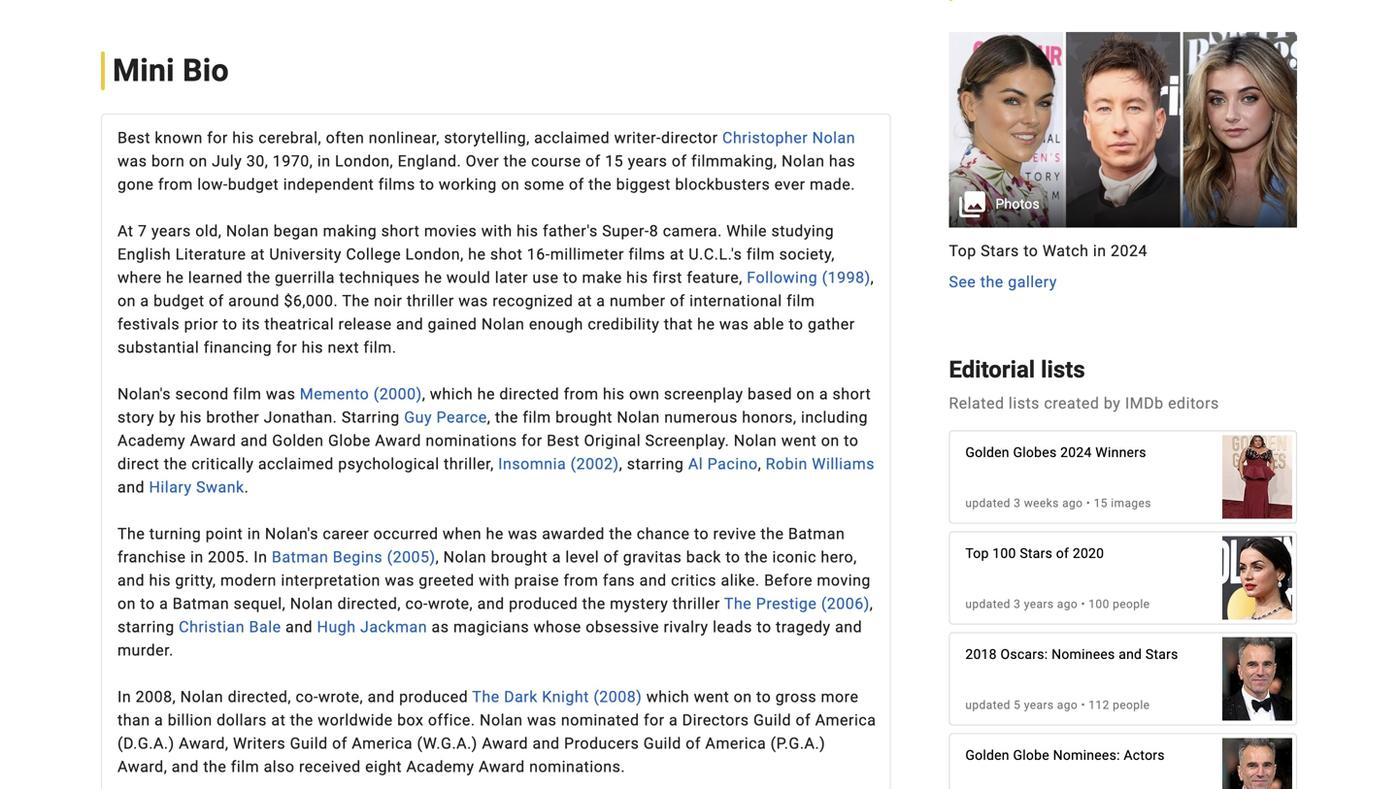 Task type: describe. For each thing, give the bounding box(es) containing it.
including
[[801, 409, 868, 427]]

to up murder.
[[140, 595, 155, 613]]

top 100 stars of 2020
[[966, 546, 1104, 562]]

updated 3 years ago • 100 people
[[966, 598, 1150, 611]]

0 horizontal spatial co-
[[296, 688, 318, 707]]

top stars to watch in 2024 link
[[949, 240, 1297, 263]]

ago for nominees
[[1057, 699, 1078, 712]]

actors
[[1124, 748, 1165, 764]]

wrote, inside , nolan brought a level of gravitas back to the iconic hero, and his gritty, modern interpretation was greeted with praise from fans and critics alike. before moving on to a batman sequel, nolan directed, co-wrote, and produced the mystery thriller
[[428, 595, 473, 613]]

career
[[323, 525, 369, 544]]

related lists created by imdb editors
[[949, 394, 1219, 413]]

while
[[727, 222, 767, 241]]

the up gravitas
[[609, 525, 633, 544]]

directors
[[682, 712, 749, 730]]

following (1998) link
[[747, 269, 871, 287]]

on inside the , which he directed from his own screenplay based on a short story by his brother jonathan. starring
[[797, 385, 815, 404]]

for inside best known for his cerebral, often nonlinear, storytelling, acclaimed writer-director christopher nolan was born on july 30, 1970, in london, england. over the course of 15 years of filmmaking, nolan has gone from low-budget independent films to working on some of the biggest blockbusters ever made.
[[207, 129, 228, 147]]

thriller inside , on a budget of around $6,000. the noir thriller was recognized at a number of international film festivals prior to its theatrical release and gained nolan enough credibility that he was able to gather substantial financing for his next film.
[[407, 292, 454, 310]]

went inside which went on to gross more than a billion dollars at the worldwide box office. nolan was nominated for a directors guild of america (d.g.a.) award, writers guild of america (w.g.a.) award and producers guild of america (p.g.a.) award, and the film also received eight academy award nominations.
[[694, 688, 729, 707]]

1 horizontal spatial globe
[[1013, 748, 1050, 764]]

on up low-
[[189, 152, 208, 171]]

england.
[[398, 152, 461, 171]]

the prestige (2006)
[[724, 595, 870, 613]]

the down alike.
[[724, 595, 752, 613]]

in up gritty,
[[190, 548, 204, 567]]

1 vertical spatial batman
[[272, 548, 329, 567]]

nolan inside at 7 years old, nolan began making short movies with his father's super-8 camera. while studying english literature at university college london, he shot 16-millimeter films at u.c.l.'s film society, where he learned the guerrilla techniques he would later use to make his first feature,
[[226, 222, 269, 241]]

from inside , nolan brought a level of gravitas back to the iconic hero, and his gritty, modern interpretation was greeted with praise from fans and critics alike. before moving on to a batman sequel, nolan directed, co-wrote, and produced the mystery thriller
[[564, 572, 599, 590]]

films inside at 7 years old, nolan began making short movies with his father's super-8 camera. while studying english literature at university college london, he shot 16-millimeter films at u.c.l.'s film society, where he learned the guerrilla techniques he would later use to make his first feature,
[[629, 245, 666, 264]]

film inside , on a budget of around $6,000. the noir thriller was recognized at a number of international film festivals prior to its theatrical release and gained nolan enough credibility that he was able to gather substantial financing for his next film.
[[787, 292, 815, 310]]

a down 2008,
[[154, 712, 163, 730]]

best inside best known for his cerebral, often nonlinear, storytelling, acclaimed writer-director christopher nolan was born on july 30, 1970, in london, england. over the course of 15 years of filmmaking, nolan has gone from low-budget independent films to working on some of the biggest blockbusters ever made.
[[117, 129, 150, 147]]

nominated
[[561, 712, 639, 730]]

the up iconic
[[761, 525, 784, 544]]

for inside , the film brought nolan numerous honors, including academy award and golden globe award nominations for best original screenplay. nolan went on to direct the critically acclaimed psychological thriller,
[[522, 432, 542, 450]]

bale
[[249, 618, 281, 637]]

went inside , the film brought nolan numerous honors, including academy award and golden globe award nominations for best original screenplay. nolan went on to direct the critically acclaimed psychological thriller,
[[781, 432, 817, 450]]

starring inside , starring
[[117, 618, 174, 637]]

film inside at 7 years old, nolan began making short movies with his father's super-8 camera. while studying english literature at university college london, he shot 16-millimeter films at u.c.l.'s film society, where he learned the guerrilla techniques he would later use to make his first feature,
[[747, 245, 775, 264]]

following (1998)
[[747, 269, 871, 287]]

the right over
[[504, 152, 527, 171]]

0 vertical spatial award,
[[179, 735, 229, 753]]

the dark knight (2008) link
[[472, 688, 642, 707]]

in 2008, nolan directed, co-wrote, and produced the dark knight (2008)
[[117, 688, 642, 707]]

at inside , on a budget of around $6,000. the noir thriller was recognized at a number of international film festivals prior to its theatrical release and gained nolan enough credibility that he was able to gather substantial financing for his next film.
[[578, 292, 592, 310]]

in inside the turning point in nolan's career occurred when he was awarded the chance to revive the batman franchise in 2005. in
[[254, 548, 267, 567]]

to inside as magicians whose obsessive rivalry leads to tragedy and murder.
[[757, 618, 772, 637]]

years for updated 5 years ago • 112 people
[[1024, 699, 1054, 712]]

he left the would
[[424, 269, 442, 287]]

billion
[[168, 712, 212, 730]]

moving
[[817, 572, 871, 590]]

8
[[649, 222, 659, 241]]

iconic
[[772, 548, 817, 567]]

top for top stars to watch in 2024
[[949, 242, 977, 260]]

$6,000.
[[284, 292, 338, 310]]

0 vertical spatial stars
[[981, 242, 1019, 260]]

he inside the turning point in nolan's career occurred when he was awarded the chance to revive the batman franchise in 2005. in
[[486, 525, 504, 544]]

film up brother
[[233, 385, 262, 404]]

batman inside the turning point in nolan's career occurred when he was awarded the chance to revive the batman franchise in 2005. in
[[788, 525, 845, 544]]

july
[[212, 152, 242, 171]]

and inside 'insomnia (2002) , starring al pacino , robin williams and hilary swank .'
[[117, 478, 145, 497]]

number
[[610, 292, 666, 310]]

making
[[323, 222, 377, 241]]

gather
[[808, 315, 855, 334]]

numerous
[[664, 409, 738, 427]]

was down international
[[719, 315, 749, 334]]

his inside , nolan brought a level of gravitas back to the iconic hero, and his gritty, modern interpretation was greeted with praise from fans and critics alike. before moving on to a batman sequel, nolan directed, co-wrote, and produced the mystery thriller
[[149, 572, 171, 590]]

whose
[[534, 618, 581, 637]]

and right nominees
[[1119, 647, 1142, 663]]

nominees
[[1052, 647, 1115, 663]]

, nolan brought a level of gravitas back to the iconic hero, and his gritty, modern interpretation was greeted with praise from fans and critics alike. before moving on to a batman sequel, nolan directed, co-wrote, and produced the mystery thriller
[[117, 548, 871, 613]]

short inside at 7 years old, nolan began making short movies with his father's super-8 camera. while studying english literature at university college london, he shot 16-millimeter films at u.c.l.'s film society, where he learned the guerrilla techniques he would later use to make his first feature,
[[381, 222, 420, 241]]

at inside which went on to gross more than a billion dollars at the worldwide box office. nolan was nominated for a directors guild of america (d.g.a.) award, writers guild of america (w.g.a.) award and producers guild of america (p.g.a.) award, and the film also received eight academy award nominations.
[[271, 712, 286, 730]]

at 7 years old, nolan began making short movies with his father's super-8 camera. while studying english literature at university college london, he shot 16-millimeter films at u.c.l.'s film society, where he learned the guerrilla techniques he would later use to make his first feature,
[[117, 222, 835, 287]]

able
[[753, 315, 784, 334]]

old,
[[195, 222, 222, 241]]

was up jonathan.
[[266, 385, 296, 404]]

critics
[[671, 572, 717, 590]]

people for 2020
[[1113, 598, 1150, 611]]

, for , which he directed from his own screenplay based on a short story by his brother jonathan. starring
[[422, 385, 426, 404]]

0 horizontal spatial award,
[[117, 758, 167, 777]]

was down the would
[[459, 292, 488, 310]]

(2002)
[[571, 455, 619, 474]]

, which he directed from his own screenplay based on a short story by his brother jonathan. starring
[[117, 385, 871, 427]]

director
[[661, 129, 718, 147]]

movies
[[424, 222, 477, 241]]

leads
[[713, 618, 752, 637]]

brought inside , nolan brought a level of gravitas back to the iconic hero, and his gritty, modern interpretation was greeted with praise from fans and critics alike. before moving on to a batman sequel, nolan directed, co-wrote, and produced the mystery thriller
[[491, 548, 548, 567]]

2 horizontal spatial guild
[[754, 712, 791, 730]]

5
[[1014, 699, 1021, 712]]

also
[[264, 758, 295, 777]]

of down directors
[[686, 735, 701, 753]]

the inside at 7 years old, nolan began making short movies with his father's super-8 camera. while studying english literature at university college london, he shot 16-millimeter films at u.c.l.'s film society, where he learned the guerrilla techniques he would later use to make his first feature,
[[247, 269, 270, 287]]

hugh
[[317, 618, 356, 637]]

a up festivals at the left
[[140, 292, 149, 310]]

society,
[[779, 245, 835, 264]]

international
[[690, 292, 782, 310]]

(p.g.a.)
[[771, 735, 826, 753]]

al pacino link
[[688, 455, 758, 474]]

which inside the , which he directed from his own screenplay based on a short story by his brother jonathan. starring
[[430, 385, 473, 404]]

and right bale
[[285, 618, 313, 637]]

the left biggest
[[589, 175, 612, 194]]

robin
[[766, 455, 808, 474]]

0 horizontal spatial guild
[[290, 735, 328, 753]]

recognized
[[493, 292, 573, 310]]

greeted
[[419, 572, 475, 590]]

nolan down own
[[617, 409, 660, 427]]

of left 2020
[[1056, 546, 1069, 562]]

, for , on a budget of around $6,000. the noir thriller was recognized at a number of international film festivals prior to its theatrical release and gained nolan enough credibility that he was able to gather substantial financing for his next film.
[[871, 269, 874, 287]]

of up received
[[332, 735, 347, 753]]

low-
[[197, 175, 228, 194]]

in inside best known for his cerebral, often nonlinear, storytelling, acclaimed writer-director christopher nolan was born on july 30, 1970, in london, england. over the course of 15 years of filmmaking, nolan has gone from low-budget independent films to working on some of the biggest blockbusters ever made.
[[317, 152, 331, 171]]

he right where
[[166, 269, 184, 287]]

hilary swank link
[[149, 478, 244, 497]]

updated for golden
[[966, 497, 1011, 510]]

more
[[821, 688, 859, 707]]

the left dark
[[472, 688, 500, 707]]

to inside , the film brought nolan numerous honors, including academy award and golden globe award nominations for best original screenplay. nolan went on to direct the critically acclaimed psychological thriller,
[[844, 432, 859, 450]]

and inside as magicians whose obsessive rivalry leads to tragedy and murder.
[[835, 618, 862, 637]]

pacino
[[708, 455, 758, 474]]

globes
[[1013, 445, 1057, 461]]

camera.
[[663, 222, 722, 241]]

thriller,
[[444, 455, 494, 474]]

people for stars
[[1113, 699, 1150, 712]]

1 horizontal spatial america
[[705, 735, 766, 753]]

1 vertical spatial wrote,
[[318, 688, 363, 707]]

of down course
[[569, 175, 584, 194]]

and up magicians
[[477, 595, 505, 613]]

see the gallery
[[949, 273, 1057, 292]]

batman inside , nolan brought a level of gravitas back to the iconic hero, and his gritty, modern interpretation was greeted with praise from fans and critics alike. before moving on to a batman sequel, nolan directed, co-wrote, and produced the mystery thriller
[[173, 595, 229, 613]]

to up gallery
[[1024, 242, 1038, 260]]

and up worldwide
[[368, 688, 395, 707]]

photos group
[[949, 32, 1297, 228]]

brought inside , the film brought nolan numerous honors, including academy award and golden globe award nominations for best original screenplay. nolan went on to direct the critically acclaimed psychological thriller,
[[556, 409, 613, 427]]

mystery
[[610, 595, 668, 613]]

hero,
[[821, 548, 857, 567]]

where
[[117, 269, 162, 287]]

(2005)
[[387, 548, 436, 567]]

of right course
[[586, 152, 601, 171]]

for inside which went on to gross more than a billion dollars at the worldwide box office. nolan was nominated for a directors guild of america (d.g.a.) award, writers guild of america (w.g.a.) award and producers guild of america (p.g.a.) award, and the film also received eight academy award nominations.
[[644, 712, 665, 730]]

on inside , on a budget of around $6,000. the noir thriller was recognized at a number of international film festivals prior to its theatrical release and gained nolan enough credibility that he was able to gather substantial financing for his next film.
[[117, 292, 136, 310]]

guy
[[404, 409, 432, 427]]

nolan up christian bale and hugh jackman
[[290, 595, 333, 613]]

, on a budget of around $6,000. the noir thriller was recognized at a number of international film festivals prior to its theatrical release and gained nolan enough credibility that he was able to gather substantial financing for his next film.
[[117, 269, 874, 357]]

and up "nominations."
[[533, 735, 560, 753]]

in right watch at top right
[[1093, 242, 1107, 260]]

0 horizontal spatial america
[[352, 735, 413, 753]]

top stars to watch in 2024
[[949, 242, 1148, 260]]

1 daniel day-lewis image from the top
[[1223, 628, 1292, 731]]

directed, inside , nolan brought a level of gravitas back to the iconic hero, and his gritty, modern interpretation was greeted with praise from fans and critics alike. before moving on to a batman sequel, nolan directed, co-wrote, and produced the mystery thriller
[[338, 595, 401, 613]]

2005.
[[208, 548, 249, 567]]

at
[[117, 222, 134, 241]]

to right the able
[[789, 315, 804, 334]]

updated for top
[[966, 598, 1011, 611]]

based
[[748, 385, 792, 404]]

received
[[299, 758, 361, 777]]

• for of
[[1081, 598, 1086, 611]]

• for winners
[[1086, 497, 1091, 510]]

updated 5 years ago • 112 people
[[966, 699, 1150, 712]]

critically
[[191, 455, 254, 474]]

insomnia (2002) link
[[498, 455, 619, 474]]

in right "point"
[[247, 525, 261, 544]]

editorial image image
[[949, 32, 1297, 228]]

jonathan.
[[264, 409, 337, 427]]

over
[[466, 152, 499, 171]]

at up first
[[670, 245, 684, 264]]

nolan up ever
[[782, 152, 825, 171]]

nolan inside which went on to gross more than a billion dollars at the worldwide box office. nolan was nominated for a directors guild of america (d.g.a.) award, writers guild of america (w.g.a.) award and producers guild of america (p.g.a.) award, and the film also received eight academy award nominations.
[[480, 712, 523, 730]]

of up "(p.g.a.)"
[[796, 712, 811, 730]]

years for updated 3 years ago • 100 people
[[1024, 598, 1054, 611]]

and down franchise
[[117, 572, 145, 590]]

gross
[[776, 688, 817, 707]]

the up alike.
[[745, 548, 768, 567]]

editors
[[1168, 394, 1219, 413]]

christopher
[[722, 129, 808, 147]]

0 vertical spatial 100
[[993, 546, 1016, 562]]

nolan up billion
[[180, 688, 223, 707]]

make
[[582, 269, 622, 287]]

golden for golden globe nominees: actors
[[966, 748, 1010, 764]]

from inside best known for his cerebral, often nonlinear, storytelling, acclaimed writer-director christopher nolan was born on july 30, 1970, in london, england. over the course of 15 years of filmmaking, nolan has gone from low-budget independent films to working on some of the biggest blockbusters ever made.
[[158, 175, 193, 194]]

noir
[[374, 292, 402, 310]]

academy inside , the film brought nolan numerous honors, including academy award and golden globe award nominations for best original screenplay. nolan went on to direct the critically acclaimed psychological thriller,
[[117, 432, 186, 450]]

a left level
[[552, 548, 561, 567]]

of up that
[[670, 292, 685, 310]]

the down billion
[[203, 758, 227, 777]]

golden for golden globes 2024 winners
[[966, 445, 1010, 461]]

to down revive at the right bottom
[[726, 548, 740, 567]]

2020
[[1073, 546, 1104, 562]]

the up also
[[290, 712, 313, 730]]

he up the would
[[468, 245, 486, 264]]

0 horizontal spatial nolan's
[[117, 385, 171, 404]]

lists for editorial
[[1041, 356, 1085, 384]]

festivals
[[117, 315, 180, 334]]

1 vertical spatial 2024
[[1060, 445, 1092, 461]]

release
[[338, 315, 392, 334]]

budget inside best known for his cerebral, often nonlinear, storytelling, acclaimed writer-director christopher nolan was born on july 30, 1970, in london, england. over the course of 15 years of filmmaking, nolan has gone from low-budget independent films to working on some of the biggest blockbusters ever made.
[[228, 175, 279, 194]]

the down directed
[[495, 409, 518, 427]]

nominations.
[[529, 758, 625, 777]]

photos link
[[949, 32, 1297, 228]]

nominees:
[[1053, 748, 1120, 764]]

a left directors
[[669, 712, 678, 730]]

(1998)
[[822, 269, 871, 287]]

thriller inside , nolan brought a level of gravitas back to the iconic hero, and his gritty, modern interpretation was greeted with praise from fans and critics alike. before moving on to a batman sequel, nolan directed, co-wrote, and produced the mystery thriller
[[673, 595, 720, 613]]

was inside , nolan brought a level of gravitas back to the iconic hero, and his gritty, modern interpretation was greeted with praise from fans and critics alike. before moving on to a batman sequel, nolan directed, co-wrote, and produced the mystery thriller
[[385, 572, 414, 590]]



Task type: locate. For each thing, give the bounding box(es) containing it.
which inside which went on to gross more than a billion dollars at the worldwide box office. nolan was nominated for a directors guild of america (d.g.a.) award, writers guild of america (w.g.a.) award and producers guild of america (p.g.a.) award, and the film also received eight academy award nominations.
[[646, 688, 690, 707]]

stars down weeks at bottom
[[1020, 546, 1053, 562]]

nolan up 'has'
[[812, 129, 856, 147]]

1 horizontal spatial academy
[[406, 758, 474, 777]]

and inside , the film brought nolan numerous honors, including academy award and golden globe award nominations for best original screenplay. nolan went on to direct the critically acclaimed psychological thriller,
[[241, 432, 268, 450]]

techniques
[[339, 269, 420, 287]]

best inside , the film brought nolan numerous honors, including academy award and golden globe award nominations for best original screenplay. nolan went on to direct the critically acclaimed psychological thriller,
[[547, 432, 580, 450]]

0 horizontal spatial wrote,
[[318, 688, 363, 707]]

0 vertical spatial co-
[[405, 595, 428, 613]]

1 vertical spatial budget
[[153, 292, 204, 310]]

0 vertical spatial wrote,
[[428, 595, 473, 613]]

1 vertical spatial •
[[1081, 598, 1086, 611]]

1 people from the top
[[1113, 598, 1150, 611]]

was up gone
[[117, 152, 147, 171]]

1 vertical spatial which
[[646, 688, 690, 707]]

3 for globes
[[1014, 497, 1021, 510]]

next
[[328, 339, 359, 357]]

2 horizontal spatial america
[[815, 712, 876, 730]]

working
[[439, 175, 497, 194]]

1 horizontal spatial starring
[[627, 455, 684, 474]]

1 horizontal spatial 2024
[[1111, 242, 1148, 260]]

years inside at 7 years old, nolan began making short movies with his father's super-8 camera. while studying english literature at university college london, he shot 16-millimeter films at u.c.l.'s film society, where he learned the guerrilla techniques he would later use to make his first feature,
[[151, 222, 191, 241]]

a
[[140, 292, 149, 310], [597, 292, 605, 310], [819, 385, 828, 404], [552, 548, 561, 567], [159, 595, 168, 613], [154, 712, 163, 730], [669, 712, 678, 730]]

1 vertical spatial 15
[[1094, 497, 1108, 510]]

insomnia
[[498, 455, 566, 474]]

on inside , nolan brought a level of gravitas back to the iconic hero, and his gritty, modern interpretation was greeted with praise from fans and critics alike. before moving on to a batman sequel, nolan directed, co-wrote, and produced the mystery thriller
[[117, 595, 136, 613]]

around
[[228, 292, 280, 310]]

london,
[[335, 152, 393, 171], [405, 245, 464, 264]]

1 horizontal spatial 100
[[1089, 598, 1110, 611]]

1 vertical spatial lists
[[1009, 394, 1040, 413]]

, inside , the film brought nolan numerous honors, including academy award and golden globe award nominations for best original screenplay. nolan went on to direct the critically acclaimed psychological thriller,
[[487, 409, 491, 427]]

of down the director
[[672, 152, 687, 171]]

in up 'than'
[[117, 688, 131, 707]]

15 inside best known for his cerebral, often nonlinear, storytelling, acclaimed writer-director christopher nolan was born on july 30, 1970, in london, england. over the course of 15 years of filmmaking, nolan has gone from low-budget independent films to working on some of the biggest blockbusters ever made.
[[605, 152, 624, 171]]

for inside , on a budget of around $6,000. the noir thriller was recognized at a number of international film festivals prior to its theatrical release and gained nolan enough credibility that he was able to gather substantial financing for his next film.
[[276, 339, 297, 357]]

0 horizontal spatial starring
[[117, 618, 174, 637]]

university
[[269, 245, 342, 264]]

eight
[[365, 758, 402, 777]]

0 vertical spatial ago
[[1062, 497, 1083, 510]]

which went on to gross more than a billion dollars at the worldwide box office. nolan was nominated for a directors guild of america (d.g.a.) award, writers guild of america (w.g.a.) award and producers guild of america (p.g.a.) award, and the film also received eight academy award nominations.
[[117, 688, 876, 777]]

film down directed
[[523, 409, 551, 427]]

franchise
[[117, 548, 186, 567]]

0 horizontal spatial stars
[[981, 242, 1019, 260]]

and down gravitas
[[640, 572, 667, 590]]

his left own
[[603, 385, 625, 404]]

updated left 5
[[966, 699, 1011, 712]]

was down the dark knight (2008) link
[[527, 712, 557, 730]]

with inside at 7 years old, nolan began making short movies with his father's super-8 camera. while studying english literature at university college london, he shot 16-millimeter films at u.c.l.'s film society, where he learned the guerrilla techniques he would later use to make his first feature,
[[481, 222, 512, 241]]

nolan's inside the turning point in nolan's career occurred when he was awarded the chance to revive the batman franchise in 2005. in
[[265, 525, 318, 544]]

he up pearce
[[477, 385, 495, 404]]

1 horizontal spatial by
[[1104, 394, 1121, 413]]

pearce
[[436, 409, 487, 427]]

interpretation
[[281, 572, 381, 590]]

1 horizontal spatial which
[[646, 688, 690, 707]]

daniel day-lewis image
[[1223, 628, 1292, 731], [1223, 729, 1292, 789]]

0 horizontal spatial in
[[117, 688, 131, 707]]

1 vertical spatial nolan's
[[265, 525, 318, 544]]

best left known at the left top
[[117, 129, 150, 147]]

0 vertical spatial batman
[[788, 525, 845, 544]]

worldwide
[[318, 712, 393, 730]]

directed,
[[338, 595, 401, 613], [228, 688, 291, 707]]

oscars:
[[1001, 647, 1048, 663]]

on inside which went on to gross more than a billion dollars at the worldwide box office. nolan was nominated for a directors guild of america (d.g.a.) award, writers guild of america (w.g.a.) award and producers guild of america (p.g.a.) award, and the film also received eight academy award nominations.
[[734, 688, 752, 707]]

america down more
[[815, 712, 876, 730]]

starring up murder.
[[117, 618, 174, 637]]

office.
[[428, 712, 475, 730]]

3 left weeks at bottom
[[1014, 497, 1021, 510]]

blockbusters
[[675, 175, 770, 194]]

would
[[447, 269, 491, 287]]

he right when
[[486, 525, 504, 544]]

1 horizontal spatial 15
[[1094, 497, 1108, 510]]

before
[[764, 572, 813, 590]]

1 vertical spatial with
[[479, 572, 510, 590]]

often
[[326, 129, 364, 147]]

went up directors
[[694, 688, 729, 707]]

1 vertical spatial ago
[[1057, 598, 1078, 611]]

nominations
[[426, 432, 517, 450]]

his up 30, at left top
[[232, 129, 254, 147]]

da'vine joy randolph at an event for 81st golden globe awards (2024) image
[[1223, 426, 1292, 529]]

a inside the , which he directed from his own screenplay based on a short story by his brother jonathan. starring
[[819, 385, 828, 404]]

0 horizontal spatial produced
[[399, 688, 468, 707]]

0 vertical spatial budget
[[228, 175, 279, 194]]

nolan inside , on a budget of around $6,000. the noir thriller was recognized at a number of international film festivals prior to its theatrical release and gained nolan enough credibility that he was able to gather substantial financing for his next film.
[[482, 315, 525, 334]]

literature
[[175, 245, 246, 264]]

christian bale link
[[179, 618, 281, 637]]

the inside button
[[980, 273, 1004, 292]]

nolan down dark
[[480, 712, 523, 730]]

0 vertical spatial academy
[[117, 432, 186, 450]]

,
[[871, 269, 874, 287], [422, 385, 426, 404], [487, 409, 491, 427], [619, 455, 623, 474], [758, 455, 761, 474], [436, 548, 439, 567], [870, 595, 873, 613]]

mini
[[113, 53, 175, 89]]

0 vertical spatial in
[[254, 548, 267, 567]]

2 horizontal spatial stars
[[1146, 647, 1178, 663]]

his down second
[[180, 409, 202, 427]]

filmmaking,
[[691, 152, 777, 171]]

from right directed
[[564, 385, 599, 404]]

brought up original
[[556, 409, 613, 427]]

0 horizontal spatial 15
[[605, 152, 624, 171]]

brother
[[206, 409, 259, 427]]

for right nominated
[[644, 712, 665, 730]]

2 updated from the top
[[966, 598, 1011, 611]]

0 horizontal spatial london,
[[335, 152, 393, 171]]

1 vertical spatial acclaimed
[[258, 455, 334, 474]]

on left some
[[501, 175, 520, 194]]

0 horizontal spatial globe
[[328, 432, 371, 450]]

memento
[[300, 385, 369, 404]]

0 vertical spatial acclaimed
[[534, 129, 610, 147]]

was inside which went on to gross more than a billion dollars at the worldwide box office. nolan was nominated for a directors guild of america (d.g.a.) award, writers guild of america (w.g.a.) award and producers guild of america (p.g.a.) award, and the film also received eight academy award nominations.
[[527, 712, 557, 730]]

16-
[[527, 245, 550, 264]]

by inside the , which he directed from his own screenplay based on a short story by his brother jonathan. starring
[[159, 409, 176, 427]]

images
[[1111, 497, 1151, 510]]

1 vertical spatial went
[[694, 688, 729, 707]]

by right the 'story'
[[159, 409, 176, 427]]

0 horizontal spatial which
[[430, 385, 473, 404]]

1 vertical spatial in
[[117, 688, 131, 707]]

films down england.
[[378, 175, 415, 194]]

2 vertical spatial ago
[[1057, 699, 1078, 712]]

batman up iconic
[[788, 525, 845, 544]]

theatrical
[[264, 315, 334, 334]]

1 horizontal spatial co-
[[405, 595, 428, 613]]

back
[[686, 548, 721, 567]]

top for top 100 stars of 2020
[[966, 546, 989, 562]]

budget up prior
[[153, 292, 204, 310]]

directed, up hugh jackman link
[[338, 595, 401, 613]]

1 horizontal spatial directed,
[[338, 595, 401, 613]]

golden down "updated 5 years ago • 112 people"
[[966, 748, 1010, 764]]

0 vertical spatial went
[[781, 432, 817, 450]]

golden inside , the film brought nolan numerous honors, including academy award and golden globe award nominations for best original screenplay. nolan went on to direct the critically acclaimed psychological thriller,
[[272, 432, 324, 450]]

nolan down honors,
[[734, 432, 777, 450]]

film down while
[[747, 245, 775, 264]]

academy
[[117, 432, 186, 450], [406, 758, 474, 777]]

the
[[504, 152, 527, 171], [589, 175, 612, 194], [247, 269, 270, 287], [980, 273, 1004, 292], [495, 409, 518, 427], [164, 455, 187, 474], [609, 525, 633, 544], [761, 525, 784, 544], [745, 548, 768, 567], [582, 595, 606, 613], [290, 712, 313, 730], [203, 758, 227, 777]]

years for at 7 years old, nolan began making short movies with his father's super-8 camera. while studying english literature at university college london, he shot 16-millimeter films at u.c.l.'s film society, where he learned the guerrilla techniques he would later use to make his first feature,
[[151, 222, 191, 241]]

the down fans at the bottom left
[[582, 595, 606, 613]]

short inside the , which he directed from his own screenplay based on a short story by his brother jonathan. starring
[[833, 385, 871, 404]]

wrote,
[[428, 595, 473, 613], [318, 688, 363, 707]]

murder.
[[117, 642, 174, 660]]

was inside the turning point in nolan's career occurred when he was awarded the chance to revive the batman franchise in 2005. in
[[508, 525, 538, 544]]

30,
[[246, 152, 268, 171]]

acclaimed inside , the film brought nolan numerous honors, including academy award and golden globe award nominations for best original screenplay. nolan went on to direct the critically acclaimed psychological thriller,
[[258, 455, 334, 474]]

starring inside 'insomnia (2002) , starring al pacino , robin williams and hilary swank .'
[[627, 455, 684, 474]]

academy inside which went on to gross more than a billion dollars at the worldwide box office. nolan was nominated for a directors guild of america (d.g.a.) award, writers guild of america (w.g.a.) award and producers guild of america (p.g.a.) award, and the film also received eight academy award nominations.
[[406, 758, 474, 777]]

london, inside best known for his cerebral, often nonlinear, storytelling, acclaimed writer-director christopher nolan was born on july 30, 1970, in london, england. over the course of 15 years of filmmaking, nolan has gone from low-budget independent films to working on some of the biggest blockbusters ever made.
[[335, 152, 393, 171]]

0 vertical spatial best
[[117, 129, 150, 147]]

1 horizontal spatial stars
[[1020, 546, 1053, 562]]

1 vertical spatial starring
[[117, 618, 174, 637]]

obsessive
[[586, 618, 659, 637]]

acclaimed up course
[[534, 129, 610, 147]]

1 vertical spatial 3
[[1014, 598, 1021, 611]]

he inside the , which he directed from his own screenplay based on a short story by his brother jonathan. starring
[[477, 385, 495, 404]]

1 vertical spatial stars
[[1020, 546, 1053, 562]]

co- up jackman at the left of page
[[405, 595, 428, 613]]

and down (d.g.a.)
[[172, 758, 199, 777]]

the inside the turning point in nolan's career occurred when he was awarded the chance to revive the batman franchise in 2005. in
[[117, 525, 145, 544]]

his up 16-
[[517, 222, 538, 241]]

prestige
[[756, 595, 817, 613]]

2 vertical spatial stars
[[1146, 647, 1178, 663]]

0 horizontal spatial films
[[378, 175, 415, 194]]

1 horizontal spatial london,
[[405, 245, 464, 264]]

from down born
[[158, 175, 193, 194]]

his inside best known for his cerebral, often nonlinear, storytelling, acclaimed writer-director christopher nolan was born on july 30, 1970, in london, england. over the course of 15 years of filmmaking, nolan has gone from low-budget independent films to working on some of the biggest blockbusters ever made.
[[232, 129, 254, 147]]

and inside , on a budget of around $6,000. the noir thriller was recognized at a number of international film festivals prior to its theatrical release and gained nolan enough credibility that he was able to gather substantial financing for his next film.
[[396, 315, 423, 334]]

, inside , nolan brought a level of gravitas back to the iconic hero, and his gritty, modern interpretation was greeted with praise from fans and critics alike. before moving on to a batman sequel, nolan directed, co-wrote, and produced the mystery thriller
[[436, 548, 439, 567]]

nolan down when
[[443, 548, 487, 567]]

1 3 from the top
[[1014, 497, 1021, 510]]

budget inside , on a budget of around $6,000. the noir thriller was recognized at a number of international film festivals prior to its theatrical release and gained nolan enough credibility that he was able to gather substantial financing for his next film.
[[153, 292, 204, 310]]

15 down the writer-
[[605, 152, 624, 171]]

enough
[[529, 315, 583, 334]]

0 horizontal spatial academy
[[117, 432, 186, 450]]

short up college
[[381, 222, 420, 241]]

1 vertical spatial 100
[[1089, 598, 1110, 611]]

100
[[993, 546, 1016, 562], [1089, 598, 1110, 611]]

was inside best known for his cerebral, often nonlinear, storytelling, acclaimed writer-director christopher nolan was born on july 30, 1970, in london, england. over the course of 15 years of filmmaking, nolan has gone from low-budget independent films to working on some of the biggest blockbusters ever made.
[[117, 152, 147, 171]]

film.
[[364, 339, 397, 357]]

0 vertical spatial nolan's
[[117, 385, 171, 404]]

father's
[[543, 222, 598, 241]]

1 vertical spatial produced
[[399, 688, 468, 707]]

, starring
[[117, 595, 873, 637]]

top up see
[[949, 242, 977, 260]]

0 horizontal spatial lists
[[1009, 394, 1040, 413]]

, inside the , which he directed from his own screenplay based on a short story by his brother jonathan. starring
[[422, 385, 426, 404]]

1 vertical spatial academy
[[406, 758, 474, 777]]

2024 right globes
[[1060, 445, 1092, 461]]

wrote, up worldwide
[[318, 688, 363, 707]]

tragedy
[[776, 618, 831, 637]]

with
[[481, 222, 512, 241], [479, 572, 510, 590]]

1 vertical spatial thriller
[[673, 595, 720, 613]]

(2008)
[[594, 688, 642, 707]]

on right based
[[797, 385, 815, 404]]

went up robin
[[781, 432, 817, 450]]

2 daniel day-lewis image from the top
[[1223, 729, 1292, 789]]

on inside , the film brought nolan numerous honors, including academy award and golden globe award nominations for best original screenplay. nolan went on to direct the critically acclaimed psychological thriller,
[[821, 432, 840, 450]]

0 horizontal spatial directed,
[[228, 688, 291, 707]]

on up directors
[[734, 688, 752, 707]]

and down 'noir'
[[396, 315, 423, 334]]

1 horizontal spatial brought
[[556, 409, 613, 427]]

0 vertical spatial 15
[[605, 152, 624, 171]]

1 horizontal spatial acclaimed
[[534, 129, 610, 147]]

0 vertical spatial 3
[[1014, 497, 1021, 510]]

see
[[949, 273, 976, 292]]

7
[[138, 222, 147, 241]]

1 vertical spatial updated
[[966, 598, 1011, 611]]

he inside , on a budget of around $6,000. the noir thriller was recognized at a number of international film festivals prior to its theatrical release and gained nolan enough credibility that he was able to gather substantial financing for his next film.
[[697, 315, 715, 334]]

0 vertical spatial •
[[1086, 497, 1091, 510]]

lists down editorial lists
[[1009, 394, 1040, 413]]

occurred
[[373, 525, 438, 544]]

course
[[531, 152, 581, 171]]

turning
[[149, 525, 201, 544]]

0 vertical spatial directed,
[[338, 595, 401, 613]]

to up williams
[[844, 432, 859, 450]]

best up insomnia (2002) link
[[547, 432, 580, 450]]

co- inside , nolan brought a level of gravitas back to the iconic hero, and his gritty, modern interpretation was greeted with praise from fans and critics alike. before moving on to a batman sequel, nolan directed, co-wrote, and produced the mystery thriller
[[405, 595, 428, 613]]

awarded
[[542, 525, 605, 544]]

0 vertical spatial which
[[430, 385, 473, 404]]

, for , starring
[[870, 595, 873, 613]]

acclaimed inside best known for his cerebral, often nonlinear, storytelling, acclaimed writer-director christopher nolan was born on july 30, 1970, in london, england. over the course of 15 years of filmmaking, nolan has gone from low-budget independent films to working on some of the biggest blockbusters ever made.
[[534, 129, 610, 147]]

of down learned at the left of page
[[209, 292, 224, 310]]

0 vertical spatial top
[[949, 242, 977, 260]]

created
[[1044, 394, 1100, 413]]

nolan's second film was memento (2000)
[[117, 385, 422, 404]]

group containing top stars to watch in 2024
[[949, 32, 1297, 294]]

went
[[781, 432, 817, 450], [694, 688, 729, 707]]

lists up created
[[1041, 356, 1085, 384]]

second
[[175, 385, 229, 404]]

budget
[[228, 175, 279, 194], [153, 292, 204, 310]]

0 vertical spatial produced
[[509, 595, 578, 613]]

of inside , nolan brought a level of gravitas back to the iconic hero, and his gritty, modern interpretation was greeted with praise from fans and critics alike. before moving on to a batman sequel, nolan directed, co-wrote, and produced the mystery thriller
[[604, 548, 619, 567]]

years right 5
[[1024, 699, 1054, 712]]

0 vertical spatial from
[[158, 175, 193, 194]]

imdb
[[1125, 394, 1164, 413]]

on down including
[[821, 432, 840, 450]]

his inside , on a budget of around $6,000. the noir thriller was recognized at a number of international film festivals prior to its theatrical release and gained nolan enough credibility that he was able to gather substantial financing for his next film.
[[302, 339, 323, 357]]

modern
[[220, 572, 277, 590]]

0 vertical spatial thriller
[[407, 292, 454, 310]]

co- up worldwide
[[296, 688, 318, 707]]

1 horizontal spatial best
[[547, 432, 580, 450]]

ana de armas at an event for 2020 golden globe awards (2020) image
[[1223, 527, 1292, 630]]

1 vertical spatial london,
[[405, 245, 464, 264]]

2 vertical spatial •
[[1081, 699, 1086, 712]]

born
[[151, 152, 185, 171]]

acclaimed down jonathan.
[[258, 455, 334, 474]]

al
[[688, 455, 703, 474]]

0 horizontal spatial brought
[[491, 548, 548, 567]]

years inside best known for his cerebral, often nonlinear, storytelling, acclaimed writer-director christopher nolan was born on july 30, 1970, in london, england. over the course of 15 years of filmmaking, nolan has gone from low-budget independent films to working on some of the biggest blockbusters ever made.
[[628, 152, 668, 171]]

storytelling,
[[444, 129, 530, 147]]

• left 112
[[1081, 699, 1086, 712]]

the up 'hilary'
[[164, 455, 187, 474]]

films inside best known for his cerebral, often nonlinear, storytelling, acclaimed writer-director christopher nolan was born on july 30, 1970, in london, england. over the course of 15 years of filmmaking, nolan has gone from low-budget independent films to working on some of the biggest blockbusters ever made.
[[378, 175, 415, 194]]

0 vertical spatial 2024
[[1111, 242, 1148, 260]]

to inside the turning point in nolan's career occurred when he was awarded the chance to revive the batman franchise in 2005. in
[[694, 525, 709, 544]]

was up praise
[[508, 525, 538, 544]]

london, inside at 7 years old, nolan began making short movies with his father's super-8 camera. while studying english literature at university college london, he shot 16-millimeter films at u.c.l.'s film society, where he learned the guerrilla techniques he would later use to make his first feature,
[[405, 245, 464, 264]]

story
[[117, 409, 154, 427]]

, inside , starring
[[870, 595, 873, 613]]

the inside , on a budget of around $6,000. the noir thriller was recognized at a number of international film festivals prior to its theatrical release and gained nolan enough credibility that he was able to gather substantial financing for his next film.
[[342, 292, 370, 310]]

updated for 2018
[[966, 699, 1011, 712]]

, for , the film brought nolan numerous honors, including academy award and golden globe award nominations for best original screenplay. nolan went on to direct the critically acclaimed psychological thriller,
[[487, 409, 491, 427]]

0 vertical spatial with
[[481, 222, 512, 241]]

to inside which went on to gross more than a billion dollars at the worldwide box office. nolan was nominated for a directors guild of america (d.g.a.) award, writers guild of america (w.g.a.) award and producers guild of america (p.g.a.) award, and the film also received eight academy award nominations.
[[756, 688, 771, 707]]

1 vertical spatial from
[[564, 385, 599, 404]]

1 horizontal spatial batman
[[272, 548, 329, 567]]

film inside , the film brought nolan numerous honors, including academy award and golden globe award nominations for best original screenplay. nolan went on to direct the critically acclaimed psychological thriller,
[[523, 409, 551, 427]]

christian
[[179, 618, 245, 637]]

stars up the see the gallery
[[981, 242, 1019, 260]]

begins
[[333, 548, 383, 567]]

film
[[747, 245, 775, 264], [787, 292, 815, 310], [233, 385, 262, 404], [523, 409, 551, 427], [231, 758, 259, 777]]

0 horizontal spatial batman
[[173, 595, 229, 613]]

lists for related
[[1009, 394, 1040, 413]]

from down level
[[564, 572, 599, 590]]

award, down billion
[[179, 735, 229, 753]]

1 horizontal spatial guild
[[644, 735, 681, 753]]

3 for 100
[[1014, 598, 1021, 611]]

and down brother
[[241, 432, 268, 450]]

1 horizontal spatial budget
[[228, 175, 279, 194]]

watch
[[1043, 242, 1089, 260]]

produced down praise
[[509, 595, 578, 613]]

from inside the , which he directed from his own screenplay based on a short story by his brother jonathan. starring
[[564, 385, 599, 404]]

the prestige (2006) link
[[724, 595, 870, 613]]

2 people from the top
[[1113, 699, 1150, 712]]

to left its
[[223, 315, 238, 334]]

0 vertical spatial short
[[381, 222, 420, 241]]

, for , nolan brought a level of gravitas back to the iconic hero, and his gritty, modern interpretation was greeted with praise from fans and critics alike. before moving on to a batman sequel, nolan directed, co-wrote, and produced the mystery thriller
[[436, 548, 439, 567]]

by left imdb
[[1104, 394, 1121, 413]]

the up franchise
[[117, 525, 145, 544]]

group
[[949, 32, 1297, 294]]

magicians
[[453, 618, 529, 637]]

to inside at 7 years old, nolan began making short movies with his father's super-8 camera. while studying english literature at university college london, he shot 16-millimeter films at u.c.l.'s film society, where he learned the guerrilla techniques he would later use to make his first feature,
[[563, 269, 578, 287]]

0 horizontal spatial by
[[159, 409, 176, 427]]

2 3 from the top
[[1014, 598, 1021, 611]]

, inside , on a budget of around $6,000. the noir thriller was recognized at a number of international film festivals prior to its theatrical release and gained nolan enough credibility that he was able to gather substantial financing for his next film.
[[871, 269, 874, 287]]

that
[[664, 315, 693, 334]]

3 updated from the top
[[966, 699, 1011, 712]]

for down theatrical
[[276, 339, 297, 357]]

years right 7
[[151, 222, 191, 241]]

his up number
[[626, 269, 648, 287]]

shot
[[490, 245, 523, 264]]

updated left weeks at bottom
[[966, 497, 1011, 510]]

at up around
[[250, 245, 265, 264]]

1 vertical spatial brought
[[491, 548, 548, 567]]

2008,
[[136, 688, 176, 707]]

1 updated from the top
[[966, 497, 1011, 510]]

0 horizontal spatial 100
[[993, 546, 1016, 562]]

1 vertical spatial co-
[[296, 688, 318, 707]]

• for and
[[1081, 699, 1086, 712]]

alike.
[[721, 572, 760, 590]]

0 vertical spatial brought
[[556, 409, 613, 427]]

2 horizontal spatial batman
[[788, 525, 845, 544]]

which up guy pearce link
[[430, 385, 473, 404]]

1 horizontal spatial nolan's
[[265, 525, 318, 544]]

nolan's up the 'story'
[[117, 385, 171, 404]]

2 vertical spatial batman
[[173, 595, 229, 613]]

some
[[524, 175, 565, 194]]

2 vertical spatial updated
[[966, 699, 1011, 712]]

globe inside , the film brought nolan numerous honors, including academy award and golden globe award nominations for best original screenplay. nolan went on to direct the critically acclaimed psychological thriller,
[[328, 432, 371, 450]]

0 horizontal spatial budget
[[153, 292, 204, 310]]

ago for 2024
[[1062, 497, 1083, 510]]

hilary
[[149, 478, 192, 497]]

1 horizontal spatial produced
[[509, 595, 578, 613]]

williams
[[812, 455, 875, 474]]

his down franchise
[[149, 572, 171, 590]]

1 horizontal spatial lists
[[1041, 356, 1085, 384]]

he
[[468, 245, 486, 264], [166, 269, 184, 287], [424, 269, 442, 287], [697, 315, 715, 334], [477, 385, 495, 404], [486, 525, 504, 544]]

produced inside , nolan brought a level of gravitas back to the iconic hero, and his gritty, modern interpretation was greeted with praise from fans and critics alike. before moving on to a batman sequel, nolan directed, co-wrote, and produced the mystery thriller
[[509, 595, 578, 613]]

to inside best known for his cerebral, often nonlinear, storytelling, acclaimed writer-director christopher nolan was born on july 30, 1970, in london, england. over the course of 15 years of filmmaking, nolan has gone from low-budget independent films to working on some of the biggest blockbusters ever made.
[[420, 175, 434, 194]]

the turning point in nolan's career occurred when he was awarded the chance to revive the batman franchise in 2005. in
[[117, 525, 845, 567]]

as magicians whose obsessive rivalry leads to tragedy and murder.
[[117, 618, 862, 660]]

film inside which went on to gross more than a billion dollars at the worldwide box office. nolan was nominated for a directors guild of america (d.g.a.) award, writers guild of america (w.g.a.) award and producers guild of america (p.g.a.) award, and the film also received eight academy award nominations.
[[231, 758, 259, 777]]

ago for stars
[[1057, 598, 1078, 611]]

a down franchise
[[159, 595, 168, 613]]

people up nominees
[[1113, 598, 1150, 611]]

with inside , nolan brought a level of gravitas back to the iconic hero, and his gritty, modern interpretation was greeted with praise from fans and critics alike. before moving on to a batman sequel, nolan directed, co-wrote, and produced the mystery thriller
[[479, 572, 510, 590]]

christian bale and hugh jackman
[[179, 618, 427, 637]]

on up murder.
[[117, 595, 136, 613]]

• left images
[[1086, 497, 1091, 510]]

editorial lists
[[949, 356, 1085, 384]]

films down 8
[[629, 245, 666, 264]]

112
[[1089, 699, 1110, 712]]

a down 'make' at the top
[[597, 292, 605, 310]]

in
[[317, 152, 331, 171], [1093, 242, 1107, 260], [247, 525, 261, 544], [190, 548, 204, 567]]

america up eight
[[352, 735, 413, 753]]

the
[[342, 292, 370, 310], [117, 525, 145, 544], [724, 595, 752, 613], [472, 688, 500, 707]]



Task type: vqa. For each thing, say whether or not it's contained in the screenshot.
Major,
no



